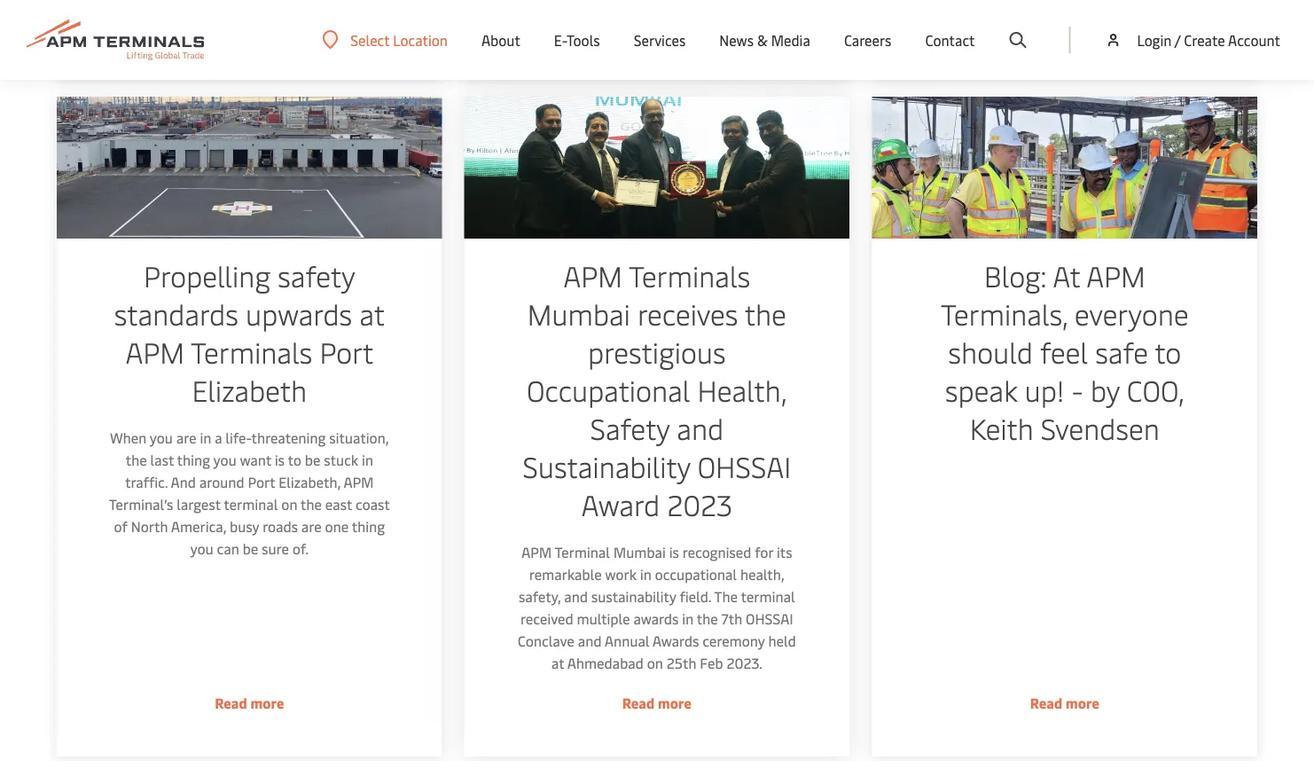 Task type: vqa. For each thing, say whether or not it's contained in the screenshot.
IS within APM Terminal Mumbai is recognised for its remarkable work in occupational health, safety, and sustainability field. The terminal received multiple awards in the 7th OHSSAI Conclave and Annual Awards ceremony held at Ahmedabad on 25th Feb 2023.
yes



Task type: describe. For each thing, give the bounding box(es) containing it.
of
[[114, 517, 128, 536]]

traffic.
[[125, 472, 168, 491]]

terminal inside apm terminal mumbai is recognised for its remarkable work in occupational health, safety, and sustainability field. the terminal received multiple awards in the 7th ohssai conclave and annual awards ceremony held at ahmedabad on 25th feb 2023.
[[741, 587, 796, 606]]

-
[[1072, 371, 1084, 409]]

up!
[[1025, 371, 1065, 409]]

tools
[[567, 30, 600, 49]]

to inside when you are in a life-threatening situation, the last thing you want is to be stuck in traffic. and around port elizabeth, apm terminal's largest terminal on the east coast of north america, busy roads are one thing you can be sure of.
[[288, 450, 302, 469]]

when
[[110, 428, 147, 447]]

ohssai inside apm terminals mumbai receives the prestigious occupational health, safety and sustainability ohssai award 2023
[[698, 447, 792, 485]]

should
[[949, 333, 1033, 371]]

remarkable
[[530, 565, 602, 584]]

to inside blog: at apm terminals, everyone should feel safe to speak up! - by coo, keith svendsen
[[1155, 333, 1182, 371]]

apm inside apm terminals mumbai receives the prestigious occupational health, safety and sustainability ohssai award 2023
[[564, 256, 623, 295]]

sustainability
[[523, 447, 691, 485]]

apm terminal mumbai is recognised for its remarkable work in occupational health, safety, and sustainability field. the terminal received multiple awards in the 7th ohssai conclave and annual awards ceremony held at ahmedabad on 25th feb 2023.
[[518, 543, 797, 672]]

mumbai for terminals
[[528, 295, 631, 333]]

port inside when you are in a life-threatening situation, the last thing you want is to be stuck in traffic. and around port elizabeth, apm terminal's largest terminal on the east coast of north america, busy roads are one thing you can be sure of.
[[248, 472, 275, 491]]

safety,
[[519, 587, 561, 606]]

elizabeth,
[[279, 472, 341, 491]]

in down field.
[[683, 609, 694, 628]]

img4151jpg image
[[465, 97, 850, 239]]

field.
[[680, 587, 712, 606]]

/
[[1175, 30, 1181, 49]]

login / create account link
[[1105, 0, 1281, 80]]

e-tools
[[554, 30, 600, 49]]

news & media
[[720, 30, 811, 49]]

work
[[606, 565, 637, 584]]

can
[[217, 539, 239, 558]]

230116 pe helipad 1 image
[[57, 97, 442, 239]]

the inside apm terminals mumbai receives the prestigious occupational health, safety and sustainability ohssai award 2023
[[745, 295, 787, 333]]

read more for 230116 pe helipad 1 "image"
[[215, 693, 284, 712]]

occupational
[[655, 565, 737, 584]]

is inside apm terminal mumbai is recognised for its remarkable work in occupational health, safety, and sustainability field. the terminal received multiple awards in the 7th ohssai conclave and annual awards ceremony held at ahmedabad on 25th feb 2023.
[[670, 543, 680, 562]]

multiple
[[577, 609, 631, 628]]

read for 230116 pe helipad 1 "image"
[[215, 693, 247, 712]]

stuck
[[324, 450, 359, 469]]

account
[[1229, 30, 1281, 49]]

held
[[769, 631, 797, 650]]

received
[[521, 609, 574, 628]]

its
[[777, 543, 793, 562]]

keith
[[970, 409, 1034, 447]]

login
[[1138, 30, 1172, 49]]

services
[[634, 30, 686, 49]]

situation,
[[329, 428, 389, 447]]

blog: at apm terminals, everyone should feel safe to speak up! - by coo, keith svendsen
[[941, 256, 1189, 447]]

ahmedabad
[[568, 653, 644, 672]]

terminals inside apm terminals mumbai receives the prestigious occupational health, safety and sustainability ohssai award 2023
[[629, 256, 751, 295]]

want
[[240, 450, 271, 469]]

login / create account
[[1138, 30, 1281, 49]]

busy
[[230, 517, 259, 536]]

and
[[171, 472, 196, 491]]

roads
[[263, 517, 298, 536]]

2 vertical spatial you
[[190, 539, 214, 558]]

careers button
[[844, 0, 892, 80]]

apm inside the propelling safety standards upwards at apm terminals port elizabeth
[[126, 333, 185, 371]]

sustainability
[[592, 587, 677, 606]]

awards
[[634, 609, 679, 628]]

svendsen
[[1041, 409, 1160, 447]]

apm terminals mumbai receives the prestigious occupational health, safety and sustainability ohssai award 2023
[[523, 256, 792, 523]]

careers
[[844, 30, 892, 49]]

at inside apm terminal mumbai is recognised for its remarkable work in occupational health, safety, and sustainability field. the terminal received multiple awards in the 7th ohssai conclave and annual awards ceremony held at ahmedabad on 25th feb 2023.
[[552, 653, 565, 672]]

sure
[[262, 539, 289, 558]]

contact button
[[926, 0, 975, 80]]

1 vertical spatial you
[[213, 450, 237, 469]]

e-tools button
[[554, 0, 600, 80]]

by
[[1091, 371, 1120, 409]]

0 vertical spatial you
[[150, 428, 173, 447]]

upwards
[[246, 295, 352, 333]]

select location button
[[322, 30, 448, 49]]

propelling
[[144, 256, 271, 295]]

about button
[[482, 0, 521, 80]]

location
[[393, 30, 448, 49]]

north
[[131, 517, 168, 536]]

gemba safety walk keith svendsen image
[[872, 97, 1258, 239]]

7th
[[722, 609, 743, 628]]

in right work
[[641, 565, 652, 584]]

propelling safety standards upwards at apm terminals port elizabeth
[[114, 256, 385, 409]]

ohssai inside apm terminal mumbai is recognised for its remarkable work in occupational health, safety, and sustainability field. the terminal received multiple awards in the 7th ohssai conclave and annual awards ceremony held at ahmedabad on 25th feb 2023.
[[746, 609, 794, 628]]

apm inside blog: at apm terminals, everyone should feel safe to speak up! - by coo, keith svendsen
[[1087, 256, 1146, 295]]

safety
[[591, 409, 670, 447]]

terminals,
[[941, 295, 1068, 333]]

more for 230116 pe helipad 1 "image"
[[250, 693, 284, 712]]

0 horizontal spatial thing
[[177, 450, 210, 469]]

2023.
[[727, 653, 763, 672]]

in down situation, at bottom
[[362, 450, 373, 469]]



Task type: locate. For each thing, give the bounding box(es) containing it.
2 read more link from the left
[[872, 0, 1258, 79]]

0 horizontal spatial is
[[275, 450, 285, 469]]

1 vertical spatial be
[[243, 539, 258, 558]]

to down threatening
[[288, 450, 302, 469]]

you up last
[[150, 428, 173, 447]]

1 horizontal spatial are
[[302, 517, 322, 536]]

largest
[[177, 495, 221, 514]]

health,
[[698, 371, 788, 409]]

when you are in a life-threatening situation, the last thing you want is to be stuck in traffic. and around port elizabeth, apm terminal's largest terminal on the east coast of north america, busy roads are one thing you can be sure of.
[[109, 428, 390, 558]]

mumbai
[[528, 295, 631, 333], [614, 543, 666, 562]]

1 vertical spatial are
[[302, 517, 322, 536]]

0 vertical spatial are
[[176, 428, 197, 447]]

ceremony
[[703, 631, 765, 650]]

1 vertical spatial terminal
[[741, 587, 796, 606]]

port
[[320, 333, 374, 371], [248, 472, 275, 491]]

ohssai down "health,"
[[698, 447, 792, 485]]

media
[[772, 30, 811, 49]]

threatening
[[252, 428, 326, 447]]

the inside apm terminal mumbai is recognised for its remarkable work in occupational health, safety, and sustainability field. the terminal received multiple awards in the 7th ohssai conclave and annual awards ceremony held at ahmedabad on 25th feb 2023.
[[697, 609, 719, 628]]

1 horizontal spatial port
[[320, 333, 374, 371]]

apm inside when you are in a life-threatening situation, the last thing you want is to be stuck in traffic. and around port elizabeth, apm terminal's largest terminal on the east coast of north america, busy roads are one thing you can be sure of.
[[344, 472, 374, 491]]

is up occupational
[[670, 543, 680, 562]]

1 vertical spatial is
[[670, 543, 680, 562]]

thing up and
[[177, 450, 210, 469]]

mumbai inside apm terminal mumbai is recognised for its remarkable work in occupational health, safety, and sustainability field. the terminal received multiple awards in the 7th ohssai conclave and annual awards ceremony held at ahmedabad on 25th feb 2023.
[[614, 543, 666, 562]]

1 horizontal spatial on
[[648, 653, 664, 672]]

are up 'of.'
[[302, 517, 322, 536]]

around
[[199, 472, 244, 491]]

read more link
[[465, 0, 850, 79], [872, 0, 1258, 79]]

awards
[[653, 631, 700, 650]]

award
[[582, 485, 660, 523]]

on inside apm terminal mumbai is recognised for its remarkable work in occupational health, safety, and sustainability field. the terminal received multiple awards in the 7th ohssai conclave and annual awards ceremony held at ahmedabad on 25th feb 2023.
[[648, 653, 664, 672]]

read more for gemba safety walk keith svendsen image
[[1030, 693, 1100, 712]]

port down the safety
[[320, 333, 374, 371]]

1 vertical spatial terminals
[[191, 333, 313, 371]]

and down 'multiple'
[[578, 631, 602, 650]]

are left a at the left of page
[[176, 428, 197, 447]]

1 horizontal spatial terminals
[[629, 256, 751, 295]]

you down america,
[[190, 539, 214, 558]]

terminal
[[224, 495, 278, 514], [741, 587, 796, 606]]

1 horizontal spatial is
[[670, 543, 680, 562]]

a
[[215, 428, 222, 447]]

apm inside apm terminal mumbai is recognised for its remarkable work in occupational health, safety, and sustainability field. the terminal received multiple awards in the 7th ohssai conclave and annual awards ceremony held at ahmedabad on 25th feb 2023.
[[522, 543, 552, 562]]

blog:
[[985, 256, 1047, 295]]

0 vertical spatial be
[[305, 450, 321, 469]]

recognised
[[683, 543, 752, 562]]

0 vertical spatial terminals
[[629, 256, 751, 295]]

1 vertical spatial ohssai
[[746, 609, 794, 628]]

0 vertical spatial at
[[360, 295, 385, 333]]

about
[[482, 30, 521, 49]]

feb
[[700, 653, 724, 672]]

thing down coast
[[352, 517, 385, 536]]

port inside the propelling safety standards upwards at apm terminals port elizabeth
[[320, 333, 374, 371]]

1 horizontal spatial to
[[1155, 333, 1182, 371]]

the left 7th
[[697, 609, 719, 628]]

terminals up life-
[[191, 333, 313, 371]]

and
[[677, 409, 724, 447], [565, 587, 588, 606], [578, 631, 602, 650]]

you up around
[[213, 450, 237, 469]]

read more
[[623, 16, 692, 35], [1030, 16, 1100, 35], [215, 693, 284, 712], [623, 693, 692, 712], [1030, 693, 1100, 712]]

terminal
[[555, 543, 610, 562]]

0 horizontal spatial port
[[248, 472, 275, 491]]

america,
[[171, 517, 226, 536]]

1 horizontal spatial read more link
[[872, 0, 1258, 79]]

be up elizabeth,
[[305, 450, 321, 469]]

1 vertical spatial on
[[648, 653, 664, 672]]

mumbai up the occupational
[[528, 295, 631, 333]]

the down elizabeth,
[[301, 495, 322, 514]]

contact
[[926, 30, 975, 49]]

0 vertical spatial on
[[281, 495, 298, 514]]

at down conclave
[[552, 653, 565, 672]]

0 horizontal spatial at
[[360, 295, 385, 333]]

news
[[720, 30, 754, 49]]

standards
[[114, 295, 239, 333]]

0 vertical spatial to
[[1155, 333, 1182, 371]]

0 horizontal spatial on
[[281, 495, 298, 514]]

at
[[1053, 256, 1080, 295]]

0 horizontal spatial to
[[288, 450, 302, 469]]

read more for img4151jpg
[[623, 693, 692, 712]]

create
[[1185, 30, 1226, 49]]

services button
[[634, 0, 686, 80]]

25th
[[667, 653, 697, 672]]

1 vertical spatial to
[[288, 450, 302, 469]]

conclave
[[518, 631, 575, 650]]

receives
[[638, 295, 739, 333]]

0 vertical spatial and
[[677, 409, 724, 447]]

and right safety at the bottom of the page
[[677, 409, 724, 447]]

0 vertical spatial mumbai
[[528, 295, 631, 333]]

0 vertical spatial terminal
[[224, 495, 278, 514]]

e-
[[554, 30, 567, 49]]

at
[[360, 295, 385, 333], [552, 653, 565, 672]]

0 vertical spatial port
[[320, 333, 374, 371]]

in
[[200, 428, 211, 447], [362, 450, 373, 469], [641, 565, 652, 584], [683, 609, 694, 628]]

on inside when you are in a life-threatening situation, the last thing you want is to be stuck in traffic. and around port elizabeth, apm terminal's largest terminal on the east coast of north america, busy roads are one thing you can be sure of.
[[281, 495, 298, 514]]

at right the safety
[[360, 295, 385, 333]]

the down when
[[126, 450, 147, 469]]

terminals up prestigious
[[629, 256, 751, 295]]

0 horizontal spatial terminal
[[224, 495, 278, 514]]

read for img4151jpg
[[623, 693, 655, 712]]

is down threatening
[[275, 450, 285, 469]]

to
[[1155, 333, 1182, 371], [288, 450, 302, 469]]

mumbai inside apm terminals mumbai receives the prestigious occupational health, safety and sustainability ohssai award 2023
[[528, 295, 631, 333]]

for
[[755, 543, 774, 562]]

ohssai
[[698, 447, 792, 485], [746, 609, 794, 628]]

read for gemba safety walk keith svendsen image
[[1030, 693, 1063, 712]]

1 vertical spatial at
[[552, 653, 565, 672]]

be right "can"
[[243, 539, 258, 558]]

last
[[150, 450, 174, 469]]

health,
[[741, 565, 785, 584]]

coast
[[356, 495, 390, 514]]

terminal up busy
[[224, 495, 278, 514]]

1 vertical spatial mumbai
[[614, 543, 666, 562]]

is inside when you are in a life-threatening situation, the last thing you want is to be stuck in traffic. and around port elizabeth, apm terminal's largest terminal on the east coast of north america, busy roads are one thing you can be sure of.
[[275, 450, 285, 469]]

0 horizontal spatial terminals
[[191, 333, 313, 371]]

1 horizontal spatial terminal
[[741, 587, 796, 606]]

mumbai up work
[[614, 543, 666, 562]]

to right the safe in the top right of the page
[[1155, 333, 1182, 371]]

1 vertical spatial and
[[565, 587, 588, 606]]

on up roads
[[281, 495, 298, 514]]

0 horizontal spatial read more link
[[465, 0, 850, 79]]

more for img4151jpg
[[658, 693, 692, 712]]

and inside apm terminals mumbai receives the prestigious occupational health, safety and sustainability ohssai award 2023
[[677, 409, 724, 447]]

1 vertical spatial thing
[[352, 517, 385, 536]]

safe
[[1096, 333, 1149, 371]]

0 vertical spatial thing
[[177, 450, 210, 469]]

annual
[[605, 631, 650, 650]]

read
[[623, 16, 655, 35], [1030, 16, 1063, 35], [215, 693, 247, 712], [623, 693, 655, 712], [1030, 693, 1063, 712]]

1 vertical spatial port
[[248, 472, 275, 491]]

1 horizontal spatial thing
[[352, 517, 385, 536]]

more for gemba safety walk keith svendsen image
[[1066, 693, 1100, 712]]

life-
[[226, 428, 252, 447]]

everyone
[[1075, 295, 1189, 333]]

safety
[[278, 256, 355, 295]]

and down remarkable
[[565, 587, 588, 606]]

select location
[[351, 30, 448, 49]]

mumbai for terminal
[[614, 543, 666, 562]]

on left the 25th at the right bottom of page
[[648, 653, 664, 672]]

thing
[[177, 450, 210, 469], [352, 517, 385, 536]]

on
[[281, 495, 298, 514], [648, 653, 664, 672]]

ohssai up held
[[746, 609, 794, 628]]

elizabeth
[[192, 371, 307, 409]]

terminal down health,
[[741, 587, 796, 606]]

the
[[715, 587, 738, 606]]

terminals inside the propelling safety standards upwards at apm terminals port elizabeth
[[191, 333, 313, 371]]

at inside the propelling safety standards upwards at apm terminals port elizabeth
[[360, 295, 385, 333]]

0 vertical spatial is
[[275, 450, 285, 469]]

one
[[325, 517, 349, 536]]

of.
[[293, 539, 309, 558]]

east
[[325, 495, 352, 514]]

coo,
[[1127, 371, 1185, 409]]

port down the want
[[248, 472, 275, 491]]

1 horizontal spatial at
[[552, 653, 565, 672]]

occupational
[[527, 371, 691, 409]]

the right receives
[[745, 295, 787, 333]]

in left a at the left of page
[[200, 428, 211, 447]]

0 vertical spatial ohssai
[[698, 447, 792, 485]]

0 horizontal spatial are
[[176, 428, 197, 447]]

1 read more link from the left
[[465, 0, 850, 79]]

&
[[758, 30, 768, 49]]

is
[[275, 450, 285, 469], [670, 543, 680, 562]]

2023
[[668, 485, 733, 523]]

select
[[351, 30, 390, 49]]

1 horizontal spatial be
[[305, 450, 321, 469]]

2 vertical spatial and
[[578, 631, 602, 650]]

0 horizontal spatial be
[[243, 539, 258, 558]]

terminal inside when you are in a life-threatening situation, the last thing you want is to be stuck in traffic. and around port elizabeth, apm terminal's largest terminal on the east coast of north america, busy roads are one thing you can be sure of.
[[224, 495, 278, 514]]

speak
[[945, 371, 1018, 409]]

news & media button
[[720, 0, 811, 80]]

terminal's
[[109, 495, 173, 514]]



